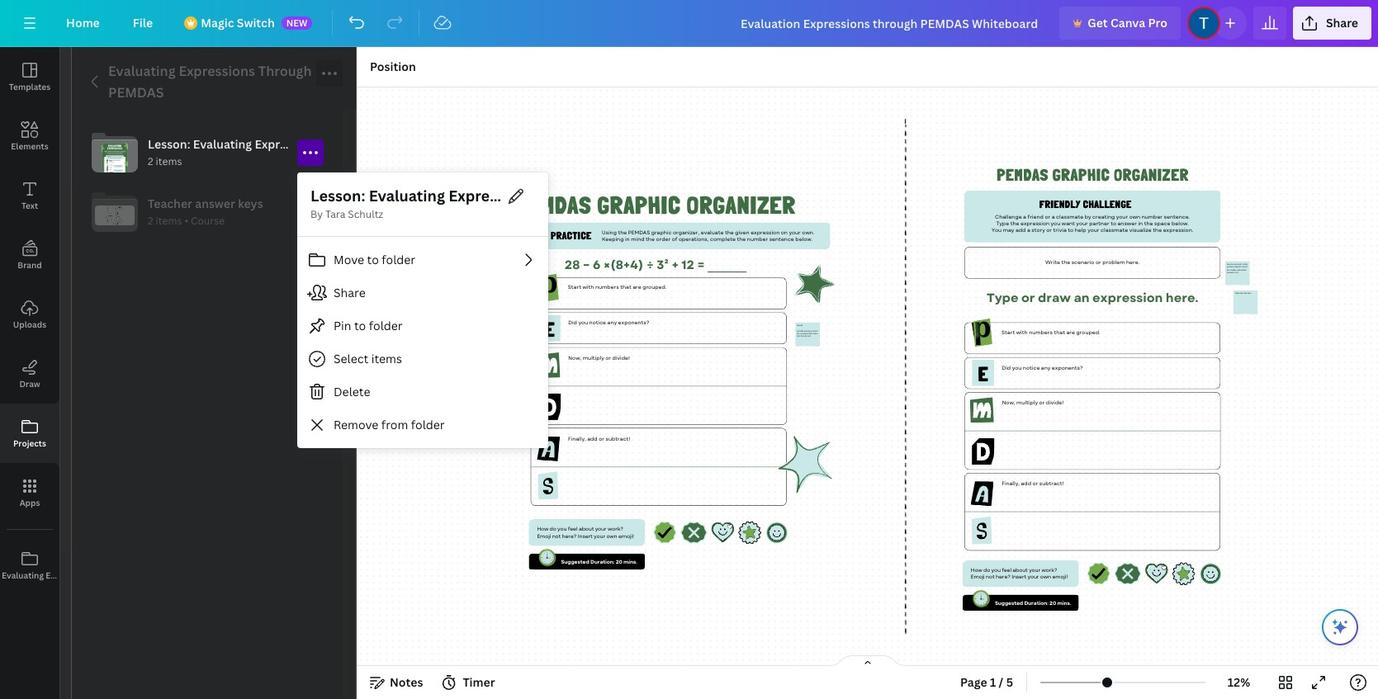 Task type: describe. For each thing, give the bounding box(es) containing it.
by
[[1085, 213, 1091, 220]]

practice
[[550, 230, 591, 242]]

1 vertical spatial are
[[1066, 329, 1075, 336]]

get canva pro button
[[1060, 7, 1181, 40]]

show pages image
[[828, 655, 907, 668]]

0 horizontal spatial suggested duration: 20 mins.
[[561, 559, 637, 566]]

may
[[1003, 227, 1014, 234]]

delete button
[[297, 376, 548, 409]]

1 vertical spatial finally, add or subtract!
[[1002, 480, 1064, 487]]

pin to folder
[[334, 318, 403, 333]]

own.
[[802, 229, 814, 236]]

lesson: for lesson: evaluating expressions through pemdas
[[311, 186, 365, 206]]

items inside the teacher answer keys 2 items • course
[[156, 214, 182, 228]]

2 vertical spatial own
[[1040, 574, 1051, 581]]

schultz
[[348, 207, 383, 221]]

1 vertical spatial mins.
[[1057, 600, 1071, 607]]

remove from folder button
[[297, 409, 548, 442]]

challenge inside challenge a friend or a classmate by creating your own number sentence. type the expression you want your partner to answer in the space below. you may add a story or trivia to help your classmate visualize the expression.
[[995, 213, 1022, 220]]

timer button
[[436, 670, 502, 696]]

from
[[381, 417, 408, 433]]

0 horizontal spatial e
[[544, 317, 555, 342]]

file button
[[120, 7, 166, 40]]

2 vertical spatial add
[[1021, 480, 1031, 487]]

expressions for lesson: evaluating expressions through pemdas
[[449, 186, 535, 206]]

1 horizontal spatial how
[[971, 567, 982, 574]]

pemdas inside using the pemdas graphic organizer, evaluate the given expression on your own. keeping in mind the order of operations, complete the number sentence below.
[[628, 229, 650, 236]]

pemdas up independent practice
[[516, 191, 591, 219]]

answer inside challenge a friend or a classmate by creating your own number sentence. type the expression you want your partner to answer in the space below. you may add a story or trivia to help your classmate visualize the expression.
[[1117, 220, 1137, 227]]

canva
[[1111, 15, 1146, 31]]

the right complete
[[737, 236, 746, 243]]

complete
[[710, 236, 735, 243]]

keys
[[238, 196, 263, 212]]

1 vertical spatial how do you feel about your work? emoji not here? insert your own emoji!
[[971, 567, 1068, 581]]

apps button
[[0, 463, 59, 523]]

evaluating expressions through pemdas
[[108, 62, 312, 102]]

1 horizontal spatial pemdas graphic organizer
[[997, 165, 1189, 185]]

position
[[370, 59, 416, 74]]

0 vertical spatial exponents?
[[618, 319, 649, 327]]

12%
[[1228, 675, 1251, 690]]

1 horizontal spatial about
[[1012, 567, 1028, 574]]

tara
[[325, 207, 346, 221]]

0 vertical spatial finally, add or subtract!
[[568, 435, 630, 443]]

evaluating for lesson: evaluating expressions through pemdas
[[369, 186, 445, 206]]

0 vertical spatial insert
[[577, 533, 592, 540]]

−
[[582, 256, 590, 274]]

0 vertical spatial emoji!
[[618, 533, 634, 540]]

÷
[[646, 256, 654, 274]]

=
[[697, 256, 704, 274]]

0 horizontal spatial suggested
[[561, 559, 589, 566]]

pro
[[1148, 15, 1168, 31]]

organizer,
[[673, 229, 699, 236]]

evaluate
[[701, 229, 723, 236]]

get canva pro
[[1088, 15, 1168, 31]]

home link
[[53, 7, 113, 40]]

0 vertical spatial subtract!
[[605, 435, 630, 443]]

help
[[1075, 227, 1086, 234]]

0 vertical spatial graphic
[[1052, 165, 1110, 185]]

0 horizontal spatial a
[[1023, 213, 1026, 220]]

switch
[[237, 15, 275, 31]]

share inside button
[[334, 285, 366, 300]]

0 vertical spatial numbers
[[595, 284, 619, 291]]

1 horizontal spatial feel
[[1002, 567, 1011, 574]]

0 horizontal spatial any
[[607, 319, 617, 327]]

1 vertical spatial classmate
[[1101, 227, 1128, 234]]

1 vertical spatial any
[[1041, 364, 1050, 372]]

1 horizontal spatial divide!
[[1046, 399, 1063, 407]]

0 horizontal spatial now, multiply or divide!
[[568, 354, 630, 362]]

add inside challenge a friend or a classmate by creating your own number sentence. type the expression you want your partner to answer in the space below. you may add a story or trivia to help your classmate visualize the expression.
[[1015, 227, 1026, 234]]

0 horizontal spatial now,
[[568, 354, 581, 362]]

new
[[286, 17, 307, 29]]

0 horizontal spatial did you notice any exponents?
[[568, 319, 649, 327]]

1 horizontal spatial that
[[1054, 329, 1065, 336]]

1 horizontal spatial grouped.
[[1076, 329, 1100, 336]]

partner
[[1089, 220, 1109, 227]]

an
[[1074, 289, 1089, 307]]

apps
[[20, 497, 40, 509]]

1 horizontal spatial suggested duration: 20 mins.
[[995, 600, 1071, 607]]

×(8+4)
[[603, 256, 643, 274]]

0 horizontal spatial mins.
[[623, 559, 637, 566]]

pemdas inside lesson: evaluating expressions through pemdas 2 items
[[374, 137, 423, 152]]

remove
[[334, 417, 379, 433]]

through for lesson: evaluating expressions through pemdas
[[539, 186, 599, 206]]

operations,
[[678, 236, 709, 243]]

0 horizontal spatial grouped.
[[642, 284, 666, 291]]

/
[[999, 675, 1004, 690]]

1 vertical spatial start with numbers that are grouped.
[[1001, 329, 1100, 336]]

2 horizontal spatial a
[[1051, 213, 1055, 220]]

0 horizontal spatial work?
[[607, 526, 623, 533]]

1 vertical spatial organizer
[[687, 191, 796, 219]]

type inside challenge a friend or a classmate by creating your own number sentence. type the expression you want your partner to answer in the space below. you may add a story or trivia to help your classmate visualize the expression.
[[996, 220, 1009, 227]]

3²
[[656, 256, 669, 274]]

projects
[[13, 438, 46, 449]]

brand button
[[0, 225, 59, 285]]

trivia
[[1053, 227, 1066, 234]]

the right using
[[618, 229, 627, 236]]

0 vertical spatial about
[[578, 526, 594, 533]]

position button
[[363, 54, 423, 80]]

0 vertical spatial did
[[568, 319, 577, 327]]

1 horizontal spatial a
[[1027, 227, 1030, 234]]

1 horizontal spatial multiply
[[1016, 399, 1038, 407]]

items inside button
[[371, 351, 402, 367]]

1 vertical spatial graphic
[[597, 191, 681, 219]]

the left space
[[1144, 220, 1153, 227]]

page 1 / 5
[[961, 675, 1013, 690]]

select
[[334, 351, 369, 367]]

1 vertical spatial emoji
[[971, 574, 985, 581]]

1 vertical spatial numbers
[[1029, 329, 1052, 336]]

1 vertical spatial now, multiply or divide!
[[1002, 399, 1063, 407]]

0 vertical spatial divide!
[[612, 354, 630, 362]]

visualize
[[1129, 227, 1151, 234]]

want
[[1061, 220, 1075, 227]]

the right mind
[[646, 236, 654, 243]]

pin to folder button
[[297, 310, 548, 343]]

elements
[[11, 140, 48, 152]]

in inside using the pemdas graphic organizer, evaluate the given expression on your own. keeping in mind the order of operations, complete the number sentence below.
[[625, 236, 629, 243]]

0 horizontal spatial start with numbers that are grouped.
[[568, 284, 666, 291]]

Design title text field
[[728, 7, 1053, 40]]

1 vertical spatial finally,
[[1002, 480, 1019, 487]]

uploads button
[[0, 285, 59, 344]]

share button
[[297, 277, 548, 310]]

page 1 / 5 button
[[954, 670, 1020, 696]]

through for lesson: evaluating expressions through pemdas 2 items
[[324, 137, 371, 152]]

0 horizontal spatial finally,
[[568, 435, 586, 443]]

1 horizontal spatial emoji!
[[1052, 574, 1068, 581]]

lesson: evaluating expressions through pemdas
[[311, 186, 666, 206]]

the right visualize
[[1153, 227, 1162, 234]]

main menu bar
[[0, 0, 1378, 47]]

remove from folder
[[334, 417, 445, 433]]

1 horizontal spatial duration:
[[1024, 600, 1048, 607]]

move to folder
[[334, 252, 416, 267]]

on
[[781, 229, 787, 236]]

given
[[735, 229, 749, 236]]

0 vertical spatial emoji
[[537, 533, 551, 540]]

2 vertical spatial expression
[[1092, 289, 1163, 307]]

1 vertical spatial not
[[986, 574, 994, 581]]

notes button
[[363, 670, 430, 696]]

0 horizontal spatial classmate
[[1056, 213, 1083, 220]]

1 horizontal spatial start
[[1001, 329, 1015, 336]]

by tara schultz
[[311, 207, 383, 221]]

0 vertical spatial how
[[537, 526, 548, 533]]

0 horizontal spatial 20
[[615, 559, 622, 566]]

home
[[66, 15, 100, 31]]

28
[[564, 256, 580, 274]]

0 vertical spatial how do you feel about your work? emoji not here? insert your own emoji!
[[537, 526, 634, 540]]

type or draw an expression here.
[[986, 289, 1198, 307]]

teacher answer keys 2 items • course
[[148, 196, 263, 228]]

folder for move to folder
[[382, 252, 416, 267]]

to left help
[[1068, 227, 1073, 234]]

items inside lesson: evaluating expressions through pemdas 2 items
[[156, 155, 182, 169]]

lesson: evaluating expressions through pemdas button
[[311, 186, 666, 206]]

using the pemdas graphic organizer, evaluate the given expression on your own. keeping in mind the order of operations, complete the number sentence below.
[[602, 229, 814, 243]]

1 vertical spatial subtract!
[[1039, 480, 1064, 487]]

1 vertical spatial exponents?
[[1052, 364, 1083, 372]]

0 vertical spatial that
[[620, 284, 631, 291]]

5
[[1006, 675, 1013, 690]]

lesson: for lesson: evaluating expressions through pemdas 2 items
[[148, 137, 190, 152]]

1 horizontal spatial 20
[[1049, 600, 1056, 607]]

text
[[21, 200, 38, 211]]

0 vertical spatial feel
[[568, 526, 577, 533]]

1
[[990, 675, 996, 690]]

1 vertical spatial did you notice any exponents?
[[1002, 364, 1083, 372]]

0 horizontal spatial multiply
[[582, 354, 604, 362]]

1 horizontal spatial challenge
[[1083, 198, 1132, 211]]

1 vertical spatial add
[[587, 435, 597, 443]]

friend
[[1027, 213, 1043, 220]]

1 vertical spatial type
[[986, 289, 1018, 307]]

get
[[1088, 15, 1108, 31]]

6
[[593, 256, 600, 274]]

text button
[[0, 166, 59, 225]]

12% button
[[1212, 670, 1266, 696]]



Task type: vqa. For each thing, say whether or not it's contained in the screenshot.
Kitchen background 'button'
no



Task type: locate. For each thing, give the bounding box(es) containing it.
organizer up given in the top of the page
[[687, 191, 796, 219]]

answer right creating
[[1117, 220, 1137, 227]]

2 down teacher
[[148, 214, 153, 228]]

that down ×(8+4)
[[620, 284, 631, 291]]

pemdas down file dropdown button
[[108, 83, 164, 102]]

brand
[[18, 259, 42, 271]]

folder down delete button
[[411, 417, 445, 433]]

challenge up the may on the right top of page
[[995, 213, 1022, 220]]

1 vertical spatial now,
[[1002, 399, 1015, 407]]

0 horizontal spatial here?
[[562, 533, 576, 540]]

type left draw
[[986, 289, 1018, 307]]

0 vertical spatial start
[[568, 284, 581, 291]]

1 vertical spatial evaluating
[[193, 137, 252, 152]]

notice down 6
[[589, 319, 606, 327]]

classmate
[[1056, 213, 1083, 220], [1101, 227, 1128, 234]]

the right you
[[1010, 220, 1019, 227]]

0 horizontal spatial do
[[549, 526, 556, 533]]

share button
[[1293, 7, 1372, 40]]

number left sentence
[[747, 236, 768, 243]]

folder up share button
[[382, 252, 416, 267]]

1 vertical spatial items
[[156, 214, 182, 228]]

evaluating for lesson: evaluating expressions through pemdas 2 items
[[193, 137, 252, 152]]

magic switch
[[201, 15, 275, 31]]

lesson:
[[148, 137, 190, 152], [311, 186, 365, 206]]

through up "by tara schultz"
[[324, 137, 371, 152]]

any down draw
[[1041, 364, 1050, 372]]

2 horizontal spatial evaluating
[[369, 186, 445, 206]]

folder up select items
[[369, 318, 403, 333]]

folder for remove from folder
[[411, 417, 445, 433]]

below. inside challenge a friend or a classmate by creating your own number sentence. type the expression you want your partner to answer in the space below. you may add a story or trivia to help your classmate visualize the expression.
[[1171, 220, 1189, 227]]

2 2 from the top
[[148, 214, 153, 228]]

1 horizontal spatial organizer
[[1114, 165, 1189, 185]]

are down an
[[1066, 329, 1075, 336]]

pemdas
[[108, 83, 164, 102], [374, 137, 423, 152], [997, 165, 1048, 185], [603, 186, 666, 206], [516, 191, 591, 219], [628, 229, 650, 236]]

teacher
[[148, 196, 192, 212]]

evaluating inside button
[[369, 186, 445, 206]]

your inside using the pemdas graphic organizer, evaluate the given expression on your own. keeping in mind the order of operations, complete the number sentence below.
[[789, 229, 801, 236]]

number up visualize
[[1142, 213, 1162, 220]]

1 vertical spatial that
[[1054, 329, 1065, 336]]

magic
[[201, 15, 234, 31]]

projects button
[[0, 404, 59, 463]]

1 horizontal spatial subtract!
[[1039, 480, 1064, 487]]

0 vertical spatial not
[[552, 533, 560, 540]]

start with numbers that are grouped. down draw
[[1001, 329, 1100, 336]]

evaluating down file dropdown button
[[108, 62, 176, 80]]

expression right an
[[1092, 289, 1163, 307]]

now,
[[568, 354, 581, 362], [1002, 399, 1015, 407]]

0 horizontal spatial emoji
[[537, 533, 551, 540]]

0 vertical spatial notice
[[589, 319, 606, 327]]

0 vertical spatial through
[[258, 62, 312, 80]]

expressions up independent
[[449, 186, 535, 206]]

in left space
[[1138, 220, 1143, 227]]

through inside evaluating expressions through pemdas
[[258, 62, 312, 80]]

pemdas up friend
[[997, 165, 1048, 185]]

friendly
[[1039, 198, 1080, 211]]

lesson: up tara
[[311, 186, 365, 206]]

pemdas up schultz
[[374, 137, 423, 152]]

evaluating
[[108, 62, 176, 80], [193, 137, 252, 152], [369, 186, 445, 206]]

1 vertical spatial about
[[1012, 567, 1028, 574]]

0 vertical spatial challenge
[[1083, 198, 1132, 211]]

with
[[582, 284, 594, 291], [1016, 329, 1027, 336]]

0 vertical spatial work?
[[607, 526, 623, 533]]

using
[[602, 229, 616, 236]]

0 horizontal spatial own
[[606, 533, 617, 540]]

1 vertical spatial e
[[978, 362, 989, 386]]

20
[[615, 559, 622, 566], [1049, 600, 1056, 607]]

items down teacher
[[156, 214, 182, 228]]

number inside using the pemdas graphic organizer, evaluate the given expression on your own. keeping in mind the order of operations, complete the number sentence below.
[[747, 236, 768, 243]]

did you notice any exponents? down 6
[[568, 319, 649, 327]]

draw
[[19, 378, 40, 390]]

not
[[552, 533, 560, 540], [986, 574, 994, 581]]

move to folder button
[[297, 244, 548, 277]]

1 vertical spatial with
[[1016, 329, 1027, 336]]

a down friendly
[[1051, 213, 1055, 220]]

0 horizontal spatial how
[[537, 526, 548, 533]]

challenge up creating
[[1083, 198, 1132, 211]]

0 vertical spatial now,
[[568, 354, 581, 362]]

0 horizontal spatial notice
[[589, 319, 606, 327]]

0 horizontal spatial start
[[568, 284, 581, 291]]

share inside dropdown button
[[1326, 15, 1359, 31]]

did you notice any exponents?
[[568, 319, 649, 327], [1002, 364, 1083, 372]]

page
[[961, 675, 987, 690]]

lesson: evaluating expressions through pemdas 2 items
[[148, 137, 423, 169]]

1 horizontal spatial suggested
[[995, 600, 1023, 607]]

uploads
[[13, 319, 46, 330]]

classmate down friendly
[[1056, 213, 1083, 220]]

0 horizontal spatial subtract!
[[605, 435, 630, 443]]

2
[[148, 155, 153, 169], [148, 214, 153, 228]]

below. inside using the pemdas graphic organizer, evaluate the given expression on your own. keeping in mind the order of operations, complete the number sentence below.
[[795, 236, 812, 243]]

below. right on
[[795, 236, 812, 243]]

2 inside the teacher answer keys 2 items • course
[[148, 214, 153, 228]]

0 vertical spatial here?
[[562, 533, 576, 540]]

answer inside the teacher answer keys 2 items • course
[[195, 196, 235, 212]]

2 vertical spatial evaluating
[[369, 186, 445, 206]]

by
[[311, 207, 323, 221]]

own
[[1129, 213, 1140, 220], [606, 533, 617, 540], [1040, 574, 1051, 581]]

0 horizontal spatial answer
[[195, 196, 235, 212]]

with down "−"
[[582, 284, 594, 291]]

templates button
[[0, 47, 59, 107]]

that down draw
[[1054, 329, 1065, 336]]

evaluating down evaluating expressions through pemdas
[[193, 137, 252, 152]]

start with numbers that are grouped. down ×(8+4)
[[568, 284, 666, 291]]

expressions inside lesson: evaluating expressions through pemdas button
[[449, 186, 535, 206]]

1 horizontal spatial in
[[1138, 220, 1143, 227]]

exponents? down draw
[[1052, 364, 1083, 372]]

classmate down creating
[[1101, 227, 1128, 234]]

start
[[568, 284, 581, 291], [1001, 329, 1015, 336]]

evaluating up schultz
[[369, 186, 445, 206]]

own inside challenge a friend or a classmate by creating your own number sentence. type the expression you want your partner to answer in the space below. you may add a story or trivia to help your classmate visualize the expression.
[[1129, 213, 1140, 220]]

lesson: inside lesson: evaluating expressions through pemdas 2 items
[[148, 137, 190, 152]]

1 horizontal spatial own
[[1040, 574, 1051, 581]]

1 vertical spatial notice
[[1023, 364, 1040, 372]]

type left friend
[[996, 220, 1009, 227]]

0 horizontal spatial feel
[[568, 526, 577, 533]]

items up teacher
[[156, 155, 182, 169]]

0 horizontal spatial organizer
[[687, 191, 796, 219]]

1 horizontal spatial below.
[[1171, 220, 1189, 227]]

elements button
[[0, 107, 59, 166]]

grouped. down ÷ on the top left of page
[[642, 284, 666, 291]]

you inside challenge a friend or a classmate by creating your own number sentence. type the expression you want your partner to answer in the space below. you may add a story or trivia to help your classmate visualize the expression.
[[1051, 220, 1060, 227]]

share
[[1326, 15, 1359, 31], [334, 285, 366, 300]]

0 vertical spatial duration:
[[590, 559, 614, 566]]

expressions for lesson: evaluating expressions through pemdas 2 items
[[255, 137, 322, 152]]

expression inside using the pemdas graphic organizer, evaluate the given expression on your own. keeping in mind the order of operations, complete the number sentence below.
[[750, 229, 779, 236]]

side panel tab list
[[0, 47, 59, 595]]

1 vertical spatial here?
[[996, 574, 1010, 581]]

templates
[[9, 81, 50, 92]]

expressions up keys
[[255, 137, 322, 152]]

evaluating inside lesson: evaluating expressions through pemdas 2 items
[[193, 137, 252, 152]]

0 horizontal spatial evaluating
[[108, 62, 176, 80]]

how do you feel about your work? emoji not here? insert your own emoji!
[[537, 526, 634, 540], [971, 567, 1068, 581]]

notice down draw
[[1023, 364, 1040, 372]]

expressions inside lesson: evaluating expressions through pemdas 2 items
[[255, 137, 322, 152]]

in left mind
[[625, 236, 629, 243]]

graphic up "friendly challenge"
[[1052, 165, 1110, 185]]

0 horizontal spatial expression
[[750, 229, 779, 236]]

duration:
[[590, 559, 614, 566], [1024, 600, 1048, 607]]

below. right space
[[1171, 220, 1189, 227]]

are down 28 − 6 ×(8+4) ÷ 3² + 12 =
[[632, 284, 641, 291]]

2 inside lesson: evaluating expressions through pemdas 2 items
[[148, 155, 153, 169]]

through up practice
[[539, 186, 599, 206]]

mind
[[631, 236, 644, 243]]

how
[[537, 526, 548, 533], [971, 567, 982, 574]]

expression inside challenge a friend or a classmate by creating your own number sentence. type the expression you want your partner to answer in the space below. you may add a story or trivia to help your classmate visualize the expression.
[[1020, 220, 1049, 227]]

1 horizontal spatial start with numbers that are grouped.
[[1001, 329, 1100, 336]]

challenge
[[1083, 198, 1132, 211], [995, 213, 1022, 220]]

with down type or draw an expression here.
[[1016, 329, 1027, 336]]

numbers down 6
[[595, 284, 619, 291]]

lesson: up teacher
[[148, 137, 190, 152]]

0 vertical spatial are
[[632, 284, 641, 291]]

select items button
[[297, 343, 548, 376]]

2 vertical spatial items
[[371, 351, 402, 367]]

1 horizontal spatial number
[[1142, 213, 1162, 220]]

you
[[991, 227, 1001, 234]]

0 horizontal spatial graphic
[[597, 191, 681, 219]]

below.
[[1171, 220, 1189, 227], [795, 236, 812, 243]]

0 vertical spatial expressions
[[179, 62, 255, 80]]

friendly challenge
[[1039, 198, 1132, 211]]

0 horizontal spatial challenge
[[995, 213, 1022, 220]]

finally, add or subtract!
[[568, 435, 630, 443], [1002, 480, 1064, 487]]

2 vertical spatial folder
[[411, 417, 445, 433]]

1 vertical spatial folder
[[369, 318, 403, 333]]

to right move
[[367, 252, 379, 267]]

1 2 from the top
[[148, 155, 153, 169]]

graphic up mind
[[597, 191, 681, 219]]

1 vertical spatial emoji!
[[1052, 574, 1068, 581]]

pemdas inside lesson: evaluating expressions through pemdas button
[[603, 186, 666, 206]]

through down new
[[258, 62, 312, 80]]

pemdas left graphic
[[628, 229, 650, 236]]

story
[[1031, 227, 1045, 234]]

pemdas up mind
[[603, 186, 666, 206]]

0 horizontal spatial are
[[632, 284, 641, 291]]

1 vertical spatial own
[[606, 533, 617, 540]]

grouped.
[[642, 284, 666, 291], [1076, 329, 1100, 336]]

0 vertical spatial e
[[544, 317, 555, 342]]

expressions inside evaluating expressions through pemdas
[[179, 62, 255, 80]]

0 horizontal spatial emoji!
[[618, 533, 634, 540]]

in inside challenge a friend or a classmate by creating your own number sentence. type the expression you want your partner to answer in the space below. you may add a story or trivia to help your classmate visualize the expression.
[[1138, 220, 1143, 227]]

0 horizontal spatial share
[[334, 285, 366, 300]]

expression left on
[[750, 229, 779, 236]]

1 horizontal spatial expression
[[1020, 220, 1049, 227]]

any down ×(8+4)
[[607, 319, 617, 327]]

0 vertical spatial start with numbers that are grouped.
[[568, 284, 666, 291]]

divide!
[[612, 354, 630, 362], [1046, 399, 1063, 407]]

0 horizontal spatial finally, add or subtract!
[[568, 435, 630, 443]]

•
[[184, 214, 188, 228]]

folder for pin to folder
[[369, 318, 403, 333]]

of
[[672, 236, 677, 243]]

are
[[632, 284, 641, 291], [1066, 329, 1075, 336]]

through inside lesson: evaluating expressions through pemdas 2 items
[[324, 137, 371, 152]]

0 vertical spatial with
[[582, 284, 594, 291]]

pemdas inside evaluating expressions through pemdas
[[108, 83, 164, 102]]

1 horizontal spatial graphic
[[1052, 165, 1110, 185]]

creating
[[1092, 213, 1115, 220]]

to right partner
[[1111, 220, 1116, 227]]

graphic
[[1052, 165, 1110, 185], [597, 191, 681, 219]]

12
[[681, 256, 694, 274]]

here.
[[1166, 289, 1198, 307]]

+
[[671, 256, 678, 274]]

0 vertical spatial items
[[156, 155, 182, 169]]

a left friend
[[1023, 213, 1026, 220]]

expressions down magic
[[179, 62, 255, 80]]

through inside button
[[539, 186, 599, 206]]

answer up course
[[195, 196, 235, 212]]

lesson: inside button
[[311, 186, 365, 206]]

sentence.
[[1164, 213, 1190, 220]]

graphic
[[651, 229, 671, 236]]

did you notice any exponents? down draw
[[1002, 364, 1083, 372]]

feel
[[568, 526, 577, 533], [1002, 567, 1011, 574]]

sentence
[[769, 236, 794, 243]]

finally,
[[568, 435, 586, 443], [1002, 480, 1019, 487]]

1 vertical spatial did
[[1002, 364, 1011, 372]]

1 horizontal spatial insert
[[1011, 574, 1026, 581]]

to right pin
[[354, 318, 366, 333]]

challenge a friend or a classmate by creating your own number sentence. type the expression you want your partner to answer in the space below. you may add a story or trivia to help your classmate visualize the expression.
[[991, 213, 1193, 234]]

a left story
[[1027, 227, 1030, 234]]

keeping
[[602, 236, 623, 243]]

grouped. down type or draw an expression here.
[[1076, 329, 1100, 336]]

folder
[[382, 252, 416, 267], [369, 318, 403, 333], [411, 417, 445, 433]]

2 up teacher
[[148, 155, 153, 169]]

pemdas graphic organizer up graphic
[[516, 191, 796, 219]]

2 vertical spatial through
[[539, 186, 599, 206]]

numbers down draw
[[1029, 329, 1052, 336]]

0 horizontal spatial about
[[578, 526, 594, 533]]

1 vertical spatial work?
[[1041, 567, 1057, 574]]

canva assistant image
[[1330, 618, 1350, 638]]

draw
[[1038, 289, 1071, 307]]

1 vertical spatial pemdas graphic organizer
[[516, 191, 796, 219]]

items right hide image
[[371, 351, 402, 367]]

order
[[656, 236, 670, 243]]

pin
[[334, 318, 351, 333]]

organizer up sentence.
[[1114, 165, 1189, 185]]

0 horizontal spatial in
[[625, 236, 629, 243]]

select items
[[334, 351, 402, 367]]

the left given in the top of the page
[[725, 229, 734, 236]]

expression.
[[1163, 227, 1193, 234]]

or
[[1045, 213, 1050, 220], [1046, 227, 1052, 234], [1021, 289, 1035, 307], [605, 354, 611, 362], [1039, 399, 1045, 407], [599, 435, 604, 443], [1032, 480, 1038, 487]]

pemdas graphic organizer up "friendly challenge"
[[997, 165, 1189, 185]]

0 vertical spatial type
[[996, 220, 1009, 227]]

independent practice
[[490, 230, 591, 242]]

exponents? down 28 − 6 ×(8+4) ÷ 3² + 12 =
[[618, 319, 649, 327]]

hide image
[[356, 334, 367, 413]]

items
[[156, 155, 182, 169], [156, 214, 182, 228], [371, 351, 402, 367]]

1 horizontal spatial with
[[1016, 329, 1027, 336]]

1 horizontal spatial did you notice any exponents?
[[1002, 364, 1083, 372]]

0 vertical spatial below.
[[1171, 220, 1189, 227]]

1 horizontal spatial do
[[983, 567, 990, 574]]

1 vertical spatial do
[[983, 567, 990, 574]]

number inside challenge a friend or a classmate by creating your own number sentence. type the expression you want your partner to answer in the space below. you may add a story or trivia to help your classmate visualize the expression.
[[1142, 213, 1162, 220]]

0 vertical spatial did you notice any exponents?
[[568, 319, 649, 327]]

1 horizontal spatial did
[[1002, 364, 1011, 372]]

expression left trivia
[[1020, 220, 1049, 227]]

evaluating inside evaluating expressions through pemdas
[[108, 62, 176, 80]]



